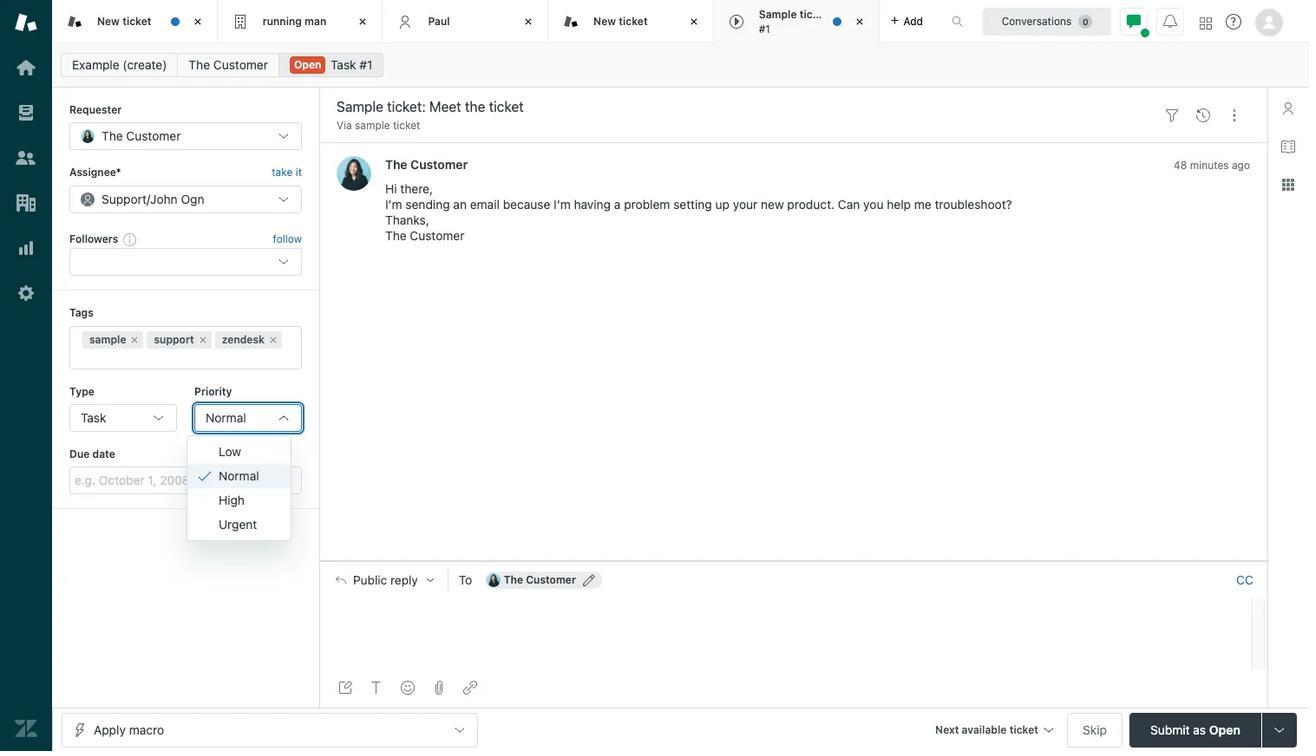 Task type: vqa. For each thing, say whether or not it's contained in the screenshot.
the left sample
yes



Task type: locate. For each thing, give the bounding box(es) containing it.
take
[[272, 166, 293, 179]]

as
[[1193, 722, 1206, 737]]

remove image left support
[[130, 334, 140, 345]]

close image for running man
[[354, 13, 372, 30]]

open right as
[[1209, 722, 1240, 737]]

notifications image
[[1163, 14, 1177, 28]]

2 new from the left
[[593, 15, 616, 28]]

remove image right support
[[198, 334, 208, 345]]

new ticket up secondary "element"
[[593, 15, 648, 28]]

task down type
[[81, 410, 106, 425]]

1 vertical spatial open
[[1209, 722, 1240, 737]]

skip
[[1083, 722, 1107, 737]]

1 new ticket from the left
[[97, 15, 151, 28]]

next available ticket button
[[927, 713, 1060, 750]]

close image inside running man tab
[[354, 13, 372, 30]]

the customer link inside secondary "element"
[[177, 53, 279, 77]]

the right (create)
[[189, 57, 210, 72]]

remove image for sample
[[130, 334, 140, 345]]

customer up support / john ogn
[[126, 129, 181, 143]]

new ticket tab up secondary "element"
[[548, 0, 714, 43]]

follow
[[273, 232, 302, 245]]

paul tab
[[383, 0, 548, 43]]

requester element
[[69, 123, 302, 150]]

#1 up subject field
[[759, 22, 770, 35]]

date
[[92, 448, 115, 461]]

cc button
[[1236, 572, 1254, 588]]

product.
[[787, 197, 835, 212]]

info on adding followers image
[[123, 232, 137, 246]]

customer inside requester element
[[126, 129, 181, 143]]

customer inside secondary "element"
[[213, 57, 268, 72]]

1 horizontal spatial new ticket
[[593, 15, 648, 28]]

take it
[[272, 166, 302, 179]]

new ticket for second new ticket tab from the right
[[97, 15, 151, 28]]

0 horizontal spatial i'm
[[385, 197, 402, 212]]

via sample ticket
[[337, 119, 420, 132]]

you
[[863, 197, 884, 212]]

high
[[219, 492, 245, 507]]

new ticket for first new ticket tab from right
[[593, 15, 648, 28]]

normal down priority
[[206, 410, 246, 425]]

edit user image
[[583, 574, 595, 586]]

zendesk support image
[[15, 11, 37, 34]]

cc
[[1236, 572, 1253, 587]]

1 horizontal spatial i'm
[[554, 197, 571, 212]]

remove image for zendesk
[[268, 334, 278, 345]]

2 new ticket tab from the left
[[548, 0, 714, 43]]

the customer link up there,
[[385, 157, 468, 172]]

2 i'm from the left
[[554, 197, 571, 212]]

remove image right zendesk on the left top of page
[[268, 334, 278, 345]]

the down thanks,
[[385, 229, 407, 243]]

tabs tab list
[[52, 0, 933, 43]]

task inside secondary "element"
[[331, 57, 356, 72]]

Due date field
[[69, 467, 302, 495]]

public reply
[[353, 573, 418, 587]]

normal button
[[194, 404, 302, 432]]

followers
[[69, 232, 118, 245]]

0 horizontal spatial open
[[294, 58, 321, 71]]

open
[[294, 58, 321, 71], [1209, 722, 1240, 737]]

example
[[72, 57, 119, 72]]

1 remove image from the left
[[130, 334, 140, 345]]

2 horizontal spatial remove image
[[268, 334, 278, 345]]

the customer right customer@example.com icon
[[504, 573, 576, 586]]

ticket right the 'available'
[[1009, 723, 1038, 736]]

open inside secondary "element"
[[294, 58, 321, 71]]

sending
[[405, 197, 450, 212]]

normal
[[206, 410, 246, 425], [219, 468, 259, 483]]

zendesk image
[[15, 717, 37, 740]]

ticket
[[122, 15, 151, 28], [619, 15, 648, 28], [393, 119, 420, 132], [1009, 723, 1038, 736]]

the down the requester
[[102, 129, 123, 143]]

customer down sending
[[410, 229, 465, 243]]

the customer link down running at top
[[177, 53, 279, 77]]

#1
[[759, 22, 770, 35], [359, 57, 373, 72]]

0 horizontal spatial #1
[[359, 57, 373, 72]]

#1 tab
[[714, 0, 879, 43]]

0 vertical spatial the customer link
[[177, 53, 279, 77]]

customer
[[213, 57, 268, 72], [126, 129, 181, 143], [410, 157, 468, 172], [410, 229, 465, 243], [526, 573, 576, 586]]

assignee* element
[[69, 185, 302, 213]]

the customer link
[[177, 53, 279, 77], [385, 157, 468, 172]]

task inside popup button
[[81, 410, 106, 425]]

1 horizontal spatial #1
[[759, 22, 770, 35]]

sample down tags
[[89, 333, 126, 346]]

ticket actions image
[[1228, 108, 1241, 122]]

ago
[[1232, 159, 1250, 172]]

normal down low "option"
[[219, 468, 259, 483]]

48 minutes ago text field
[[1174, 159, 1250, 172]]

priority
[[194, 385, 232, 398]]

the customer
[[189, 57, 268, 72], [102, 129, 181, 143], [385, 157, 468, 172], [504, 573, 576, 586]]

new ticket tab up (create)
[[52, 0, 217, 43]]

tags
[[69, 306, 93, 319]]

new
[[97, 15, 120, 28], [593, 15, 616, 28]]

customer inside hi there, i'm sending an email because i'm having a problem setting up your new product. can you help me troubleshoot? thanks, the customer
[[410, 229, 465, 243]]

because
[[503, 197, 550, 212]]

apply
[[94, 722, 126, 737]]

1 horizontal spatial task
[[331, 57, 356, 72]]

skip button
[[1067, 713, 1123, 747]]

close image
[[189, 13, 206, 30], [354, 13, 372, 30], [520, 13, 537, 30], [685, 13, 703, 30]]

0 vertical spatial normal
[[206, 410, 246, 425]]

0 horizontal spatial new ticket
[[97, 15, 151, 28]]

format text image
[[370, 681, 383, 695]]

sample
[[355, 119, 390, 132], [89, 333, 126, 346]]

0 vertical spatial #1
[[759, 22, 770, 35]]

0 horizontal spatial sample
[[89, 333, 126, 346]]

the up hi
[[385, 157, 407, 172]]

i'm left having
[[554, 197, 571, 212]]

reply
[[390, 573, 418, 587]]

filter image
[[1165, 108, 1179, 122]]

2 remove image from the left
[[198, 334, 208, 345]]

normal inside "popup button"
[[206, 410, 246, 425]]

the customer down running at top
[[189, 57, 268, 72]]

#1 up via sample ticket
[[359, 57, 373, 72]]

task up via
[[331, 57, 356, 72]]

1 horizontal spatial sample
[[355, 119, 390, 132]]

3 remove image from the left
[[268, 334, 278, 345]]

the inside hi there, i'm sending an email because i'm having a problem setting up your new product. can you help me troubleshoot? thanks, the customer
[[385, 229, 407, 243]]

1 vertical spatial normal
[[219, 468, 259, 483]]

1 horizontal spatial the customer link
[[385, 157, 468, 172]]

reporting image
[[15, 237, 37, 259]]

Public reply composer text field
[[328, 598, 1247, 635]]

task
[[331, 57, 356, 72], [81, 410, 106, 425]]

new ticket tab
[[52, 0, 217, 43], [548, 0, 714, 43]]

example (create)
[[72, 57, 167, 72]]

0 horizontal spatial new ticket tab
[[52, 0, 217, 43]]

3 close image from the left
[[520, 13, 537, 30]]

the customer up there,
[[385, 157, 468, 172]]

task for task
[[81, 410, 106, 425]]

0 horizontal spatial task
[[81, 410, 106, 425]]

0 horizontal spatial remove image
[[130, 334, 140, 345]]

troubleshoot?
[[935, 197, 1012, 212]]

priority list box
[[187, 435, 291, 541]]

4 close image from the left
[[685, 13, 703, 30]]

the
[[189, 57, 210, 72], [102, 129, 123, 143], [385, 157, 407, 172], [385, 229, 407, 243], [504, 573, 523, 586]]

insert emojis image
[[401, 681, 415, 695]]

next available ticket
[[935, 723, 1038, 736]]

running man tab
[[217, 0, 383, 43]]

zendesk
[[222, 333, 265, 346]]

1 vertical spatial #1
[[359, 57, 373, 72]]

new ticket up example (create)
[[97, 15, 151, 28]]

hi
[[385, 182, 397, 196]]

0 horizontal spatial the customer link
[[177, 53, 279, 77]]

the customer down the requester
[[102, 129, 181, 143]]

admin image
[[15, 282, 37, 305]]

add link (cmd k) image
[[463, 681, 477, 695]]

take it button
[[272, 164, 302, 182]]

/
[[147, 192, 150, 206]]

1 vertical spatial task
[[81, 410, 106, 425]]

i'm down hi
[[385, 197, 402, 212]]

2 close image from the left
[[354, 13, 372, 30]]

1 new from the left
[[97, 15, 120, 28]]

knowledge image
[[1281, 140, 1295, 154]]

remove image
[[130, 334, 140, 345], [198, 334, 208, 345], [268, 334, 278, 345]]

0 vertical spatial task
[[331, 57, 356, 72]]

new ticket
[[97, 15, 151, 28], [593, 15, 648, 28]]

1 horizontal spatial new ticket tab
[[548, 0, 714, 43]]

0 vertical spatial open
[[294, 58, 321, 71]]

task for task #1
[[331, 57, 356, 72]]

apply macro
[[94, 722, 164, 737]]

1 vertical spatial sample
[[89, 333, 126, 346]]

the inside secondary "element"
[[189, 57, 210, 72]]

ticket right via
[[393, 119, 420, 132]]

1 vertical spatial the customer link
[[385, 157, 468, 172]]

high option
[[187, 488, 290, 512]]

0 horizontal spatial new
[[97, 15, 120, 28]]

hide composer image
[[786, 554, 800, 568]]

customer down running at top
[[213, 57, 268, 72]]

i'm
[[385, 197, 402, 212], [554, 197, 571, 212]]

open down running man tab
[[294, 58, 321, 71]]

1 horizontal spatial remove image
[[198, 334, 208, 345]]

close image for new ticket
[[685, 13, 703, 30]]

close image inside 'paul' tab
[[520, 13, 537, 30]]

ticket up (create)
[[122, 15, 151, 28]]

sample right via
[[355, 119, 390, 132]]

1 horizontal spatial new
[[593, 15, 616, 28]]

via
[[337, 119, 352, 132]]

an
[[453, 197, 467, 212]]

1 close image from the left
[[189, 13, 206, 30]]

2 new ticket from the left
[[593, 15, 648, 28]]

48
[[1174, 159, 1187, 172]]

a
[[614, 197, 621, 212]]

add attachment image
[[432, 681, 446, 695]]

running man
[[263, 15, 326, 28]]

next
[[935, 723, 959, 736]]

low option
[[187, 439, 290, 464]]

public
[[353, 573, 387, 587]]

to
[[459, 572, 472, 587]]



Task type: describe. For each thing, give the bounding box(es) containing it.
the customer inside requester element
[[102, 129, 181, 143]]

customer@example.com image
[[486, 573, 500, 587]]

due date
[[69, 448, 115, 461]]

me
[[914, 197, 931, 212]]

get help image
[[1226, 14, 1241, 29]]

requester
[[69, 103, 122, 116]]

assignee*
[[69, 166, 121, 179]]

john
[[150, 192, 178, 206]]

example (create) button
[[61, 53, 178, 77]]

followers element
[[69, 248, 302, 276]]

follow button
[[273, 232, 302, 247]]

customer up there,
[[410, 157, 468, 172]]

ticket up secondary "element"
[[619, 15, 648, 28]]

normal option
[[187, 464, 290, 488]]

organizations image
[[15, 192, 37, 214]]

running
[[263, 15, 302, 28]]

0 vertical spatial sample
[[355, 119, 390, 132]]

views image
[[15, 102, 37, 124]]

1 new ticket tab from the left
[[52, 0, 217, 43]]

draft mode image
[[338, 681, 352, 695]]

main element
[[0, 0, 52, 751]]

public reply button
[[320, 562, 447, 598]]

macro
[[129, 722, 164, 737]]

hi there, i'm sending an email because i'm having a problem setting up your new product. can you help me troubleshoot? thanks, the customer
[[385, 182, 1012, 243]]

task #1
[[331, 57, 373, 72]]

submit as open
[[1150, 722, 1240, 737]]

apps image
[[1281, 178, 1295, 192]]

close image
[[851, 13, 868, 30]]

ogn
[[181, 192, 204, 206]]

displays possible ticket submission types image
[[1273, 723, 1287, 737]]

available
[[962, 723, 1007, 736]]

conversations
[[1002, 14, 1072, 27]]

new for second new ticket tab from the right
[[97, 15, 120, 28]]

thanks,
[[385, 213, 429, 228]]

ticket inside popup button
[[1009, 723, 1038, 736]]

conversations button
[[983, 7, 1111, 35]]

support
[[102, 192, 147, 206]]

man
[[305, 15, 326, 28]]

urgent option
[[187, 512, 290, 537]]

the customer inside secondary "element"
[[189, 57, 268, 72]]

customers image
[[15, 147, 37, 169]]

avatar image
[[337, 157, 371, 191]]

remove image for support
[[198, 334, 208, 345]]

it
[[296, 166, 302, 179]]

normal inside option
[[219, 468, 259, 483]]

Subject field
[[333, 96, 1153, 117]]

1 i'm from the left
[[385, 197, 402, 212]]

help
[[887, 197, 911, 212]]

urgent
[[219, 517, 257, 531]]

48 minutes ago
[[1174, 159, 1250, 172]]

#1 inside secondary "element"
[[359, 57, 373, 72]]

there,
[[400, 182, 433, 196]]

close image for paul
[[520, 13, 537, 30]]

add
[[904, 14, 923, 27]]

low
[[219, 444, 241, 459]]

#1 inside tab
[[759, 22, 770, 35]]

task button
[[69, 404, 177, 432]]

due
[[69, 448, 90, 461]]

up
[[715, 197, 730, 212]]

(create)
[[123, 57, 167, 72]]

support / john ogn
[[102, 192, 204, 206]]

customer left edit user icon
[[526, 573, 576, 586]]

secondary element
[[52, 48, 1309, 82]]

new for first new ticket tab from right
[[593, 15, 616, 28]]

setting
[[673, 197, 712, 212]]

submit
[[1150, 722, 1190, 737]]

customer context image
[[1281, 102, 1295, 115]]

can
[[838, 197, 860, 212]]

add button
[[879, 0, 933, 43]]

events image
[[1196, 108, 1210, 122]]

button displays agent's chat status as online. image
[[1127, 14, 1141, 28]]

your
[[733, 197, 758, 212]]

problem
[[624, 197, 670, 212]]

the inside requester element
[[102, 129, 123, 143]]

the right customer@example.com icon
[[504, 573, 523, 586]]

zendesk products image
[[1200, 17, 1212, 29]]

minutes
[[1190, 159, 1229, 172]]

having
[[574, 197, 611, 212]]

get started image
[[15, 56, 37, 79]]

support
[[154, 333, 194, 346]]

type
[[69, 385, 94, 398]]

email
[[470, 197, 500, 212]]

new
[[761, 197, 784, 212]]

1 horizontal spatial open
[[1209, 722, 1240, 737]]

paul
[[428, 15, 450, 28]]



